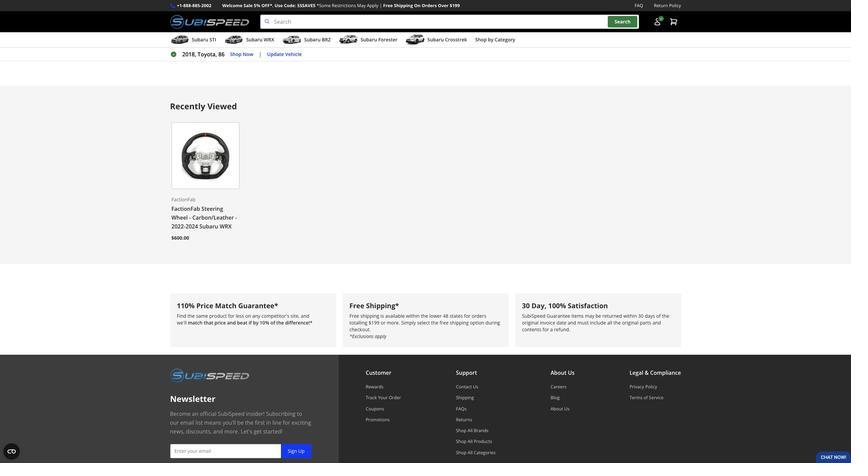 Task type: locate. For each thing, give the bounding box(es) containing it.
0 vertical spatial factionfab
[[172, 197, 196, 203]]

1 horizontal spatial pod
[[624, 6, 634, 13]]

is
[[381, 313, 384, 320]]

0 horizontal spatial be
[[238, 420, 244, 427]]

faq link
[[635, 2, 644, 9]]

2013+ down gr
[[578, 6, 594, 13]]

wrx inside factionfab factionfab steering wheel - carbon/leather - 2022-2024 subaru wrx
[[220, 223, 232, 231]]

subaru for subaru crosstrek
[[428, 36, 444, 43]]

shipping down contact
[[456, 395, 474, 401]]

returns
[[456, 417, 472, 423]]

privacy
[[630, 384, 645, 390]]

subaru left crosstrek
[[428, 36, 444, 43]]

1 vertical spatial shipping
[[456, 395, 474, 401]]

by inside dropdown button
[[488, 36, 494, 43]]

1 horizontal spatial face
[[562, 6, 574, 13]]

0 vertical spatial all
[[468, 428, 473, 434]]

2013+ up $88.30
[[607, 15, 622, 22]]

1 horizontal spatial |
[[380, 2, 382, 9]]

brz inside magna instruments type gr gauge cluster face - 2013+ brz
[[525, 15, 535, 22]]

magna for magna instruments type gr gauge cluster face - 2013+ brz
[[525, 0, 542, 5]]

us for contact us link
[[473, 384, 479, 390]]

1 type from the left
[[495, 0, 507, 5]]

brz down pillar
[[378, 15, 388, 22]]

shipping down states
[[450, 320, 469, 326]]

1 within from the left
[[406, 313, 420, 320]]

86 right toyota,
[[219, 51, 225, 58]]

1 instruments from the left
[[462, 0, 493, 5]]

policy for privacy policy
[[646, 384, 658, 390]]

use
[[275, 2, 283, 9]]

110% price match guarantee*
[[177, 301, 278, 311]]

sign up button
[[281, 445, 312, 459]]

brz up the $175.00
[[525, 15, 535, 22]]

0 horizontal spatial more.
[[224, 428, 240, 436]]

1 down subaru brz dropdown button
[[300, 49, 302, 55]]

must
[[578, 320, 589, 326]]

mount) inside the rexpeed 52mm triple gauge pod (dash mount) - 2013+ fr-s / brz / 86
[[652, 6, 670, 13]]

more.
[[387, 320, 400, 326], [224, 428, 240, 436]]

1 52mm from the left
[[386, 0, 402, 5]]

0 horizontal spatial cluster
[[461, 6, 479, 13]]

magna up search input field
[[444, 0, 461, 5]]

s inside the rexpeed 52mm triple gauge pod (dash mount) - 2013+ fr-s / brz / 86
[[631, 15, 634, 22]]

brz inside the rexpeed 52mm triple gauge pod (dash mount) - 2013+ fr-s / brz / 86
[[639, 15, 649, 22]]

shop for shop all products
[[456, 439, 467, 445]]

s right the search
[[631, 15, 634, 22]]

for right states
[[464, 313, 471, 320]]

2 within from the left
[[624, 313, 637, 320]]

instruments for -
[[544, 0, 575, 5]]

1 pod from the left
[[362, 6, 372, 13]]

pod inside the rexpeed 52mm triple gauge pod (dash mount) - 2013+ fr-s / brz / 86
[[624, 6, 634, 13]]

1 rexpeed from the left
[[362, 0, 384, 5]]

1 horizontal spatial rexpeed
[[607, 0, 629, 5]]

2013+ inside magna instruments type lc gauge cluster face imperial - 2013+ brz
[[447, 15, 462, 22]]

2 vertical spatial us
[[565, 406, 570, 412]]

to
[[297, 411, 302, 418]]

original left parts
[[623, 320, 639, 326]]

$175.00
[[525, 29, 545, 37]]

policy right return
[[670, 2, 682, 9]]

pod inside the rexpeed 52mm dual gauge pod (a pillar mount) - 2013+ fr-s / brz / 86
[[362, 6, 372, 13]]

1 vertical spatial all
[[468, 439, 473, 445]]

type for -
[[576, 0, 588, 5]]

2018,
[[182, 51, 196, 58]]

gauge up search input field
[[444, 6, 460, 13]]

shop left category
[[476, 36, 487, 43]]

by
[[488, 36, 494, 43], [253, 320, 259, 326]]

/ left may
[[346, 6, 348, 13]]

about us up careers link
[[551, 370, 575, 377]]

1 vertical spatial 30
[[639, 313, 644, 320]]

gauge
[[417, 0, 433, 5], [444, 6, 460, 13], [525, 6, 541, 13], [607, 6, 623, 13]]

1 about from the top
[[551, 370, 567, 377]]

1 vertical spatial wrx
[[220, 223, 232, 231]]

(a
[[374, 6, 379, 13]]

1 horizontal spatial wrx
[[264, 36, 274, 43]]

1 horizontal spatial more.
[[387, 320, 400, 326]]

rexpeed inside the rexpeed 52mm dual gauge pod (a pillar mount) - 2013+ fr-s / brz / 86
[[362, 0, 384, 5]]

shop left now at the top of page
[[230, 51, 242, 57]]

any
[[253, 313, 260, 320]]

1 vertical spatial us
[[473, 384, 479, 390]]

2013+
[[317, 6, 333, 13], [417, 6, 433, 13], [578, 6, 594, 13], [447, 15, 462, 22], [607, 15, 622, 22]]

1 subispeed logo image from the top
[[170, 15, 249, 29]]

now
[[243, 51, 253, 57]]

1
[[290, 49, 293, 55], [300, 49, 302, 55]]

a subaru brz thumbnail image image
[[283, 35, 302, 45]]

sign up
[[288, 449, 305, 455]]

1 horizontal spatial s
[[370, 15, 373, 22]]

the inside the become an official subispeed insider! subscribing to our email list means you'll be the first in line for exciting news, discounts, and more. let's get started!
[[245, 420, 254, 427]]

2013+ up $124.00
[[447, 15, 462, 22]]

service
[[649, 395, 664, 401]]

$199 right over at the top right
[[450, 2, 460, 9]]

magna for magna instruments type lc gauge cluster face imperial - 2013+ brz
[[444, 0, 461, 5]]

888-
[[183, 2, 192, 9]]

for left "a" in the right bottom of the page
[[543, 327, 549, 333]]

2013+ down sandwich
[[317, 6, 333, 13]]

the up select
[[421, 313, 428, 320]]

become an official subispeed insider! subscribing to our email list means you'll be the first in line for exciting news, discounts, and more. let's get started!
[[170, 411, 311, 436]]

about us link
[[551, 406, 575, 412]]

brz down sensor at the left top
[[281, 15, 291, 22]]

plate
[[300, 6, 312, 13]]

0 horizontal spatial original
[[522, 320, 539, 326]]

0 horizontal spatial instruments
[[462, 0, 493, 5]]

1 vertical spatial be
[[238, 420, 244, 427]]

s down 'apply'
[[370, 15, 373, 22]]

all down shop all brands
[[468, 439, 473, 445]]

subaru down carbon/leather
[[200, 223, 218, 231]]

1 all from the top
[[468, 428, 473, 434]]

1 face from the left
[[481, 6, 492, 13]]

2 subispeed logo image from the top
[[170, 369, 249, 383]]

1 horizontal spatial by
[[488, 36, 494, 43]]

1 horizontal spatial $199
[[450, 2, 460, 9]]

30 up parts
[[639, 313, 644, 320]]

2 vertical spatial all
[[468, 450, 473, 456]]

48
[[443, 313, 449, 320]]

0 vertical spatial shipping
[[361, 313, 380, 320]]

1 factionfab from the top
[[172, 197, 196, 203]]

instruments inside magna instruments type lc gauge cluster face imperial - 2013+ brz
[[462, 0, 493, 5]]

&
[[645, 370, 649, 377]]

0 horizontal spatial policy
[[646, 384, 658, 390]]

mount)
[[394, 6, 413, 13], [652, 6, 670, 13]]

face inside magna instruments type gr gauge cluster face - 2013+ brz
[[562, 6, 574, 13]]

instruments inside magna instruments type gr gauge cluster face - 2013+ brz
[[544, 0, 575, 5]]

3 all from the top
[[468, 450, 473, 456]]

0 horizontal spatial rexpeed
[[362, 0, 384, 5]]

0 vertical spatial wrx
[[264, 36, 274, 43]]

1 horizontal spatial fr-
[[362, 15, 370, 22]]

shop inside dropdown button
[[476, 36, 487, 43]]

0 vertical spatial |
[[380, 2, 382, 9]]

52mm up pillar
[[386, 0, 402, 5]]

2 type from the left
[[576, 0, 588, 5]]

subispeed logo image down 2002
[[170, 15, 249, 29]]

0 vertical spatial more.
[[387, 320, 400, 326]]

1 horizontal spatial instruments
[[544, 0, 575, 5]]

52mm for triple
[[630, 0, 646, 5]]

free
[[383, 2, 393, 9], [350, 301, 365, 311], [350, 313, 359, 320]]

1 horizontal spatial type
[[576, 0, 588, 5]]

guarantee
[[547, 313, 571, 320]]

shop for shop by category
[[476, 36, 487, 43]]

2 horizontal spatial s
[[631, 15, 634, 22]]

0 horizontal spatial 1
[[290, 49, 293, 55]]

magna inside magna instruments type gr gauge cluster face - 2013+ brz
[[525, 0, 542, 5]]

subispeed logo image
[[170, 15, 249, 29], [170, 369, 249, 383]]

10%
[[260, 320, 269, 326]]

type up imperial
[[495, 0, 507, 5]]

select
[[417, 320, 430, 326]]

2013+ left over at the top right
[[417, 6, 433, 13]]

and
[[301, 313, 310, 320], [227, 320, 236, 326], [568, 320, 577, 326], [653, 320, 662, 326], [213, 428, 223, 436]]

customer
[[366, 370, 392, 377]]

shop down returns
[[456, 428, 467, 434]]

for
[[228, 313, 235, 320], [464, 313, 471, 320], [543, 327, 549, 333], [283, 420, 290, 427]]

be inside the become an official subispeed insider! subscribing to our email list means you'll be the first in line for exciting news, discounts, and more. let's get started!
[[238, 420, 244, 427]]

magna right lc on the right top of page
[[525, 0, 542, 5]]

0 horizontal spatial shipping
[[361, 313, 380, 320]]

gauge inside the rexpeed 52mm dual gauge pod (a pillar mount) - 2013+ fr-s / brz / 86
[[417, 0, 433, 5]]

category
[[495, 36, 516, 43]]

1 vertical spatial subispeed
[[218, 411, 245, 418]]

0 horizontal spatial magna
[[444, 0, 461, 5]]

0 vertical spatial subispeed
[[522, 313, 546, 320]]

include
[[590, 320, 606, 326]]

2 face from the left
[[562, 6, 574, 13]]

about down blog at the right of the page
[[551, 406, 563, 412]]

0 vertical spatial be
[[596, 313, 602, 320]]

subaru for subaru forester
[[361, 36, 377, 43]]

cluster for 2013+
[[461, 6, 479, 13]]

0 vertical spatial free
[[383, 2, 393, 9]]

within up the simply
[[406, 313, 420, 320]]

a subaru crosstrek thumbnail image image
[[406, 35, 425, 45]]

type inside magna instruments type lc gauge cluster face imperial - 2013+ brz
[[495, 0, 507, 5]]

within
[[406, 313, 420, 320], [624, 313, 637, 320]]

rexpeed for rexpeed 52mm triple gauge pod (dash mount) - 2013+ fr-s / brz / 86
[[607, 0, 629, 5]]

magna inside magna instruments type lc gauge cluster face imperial - 2013+ brz
[[444, 0, 461, 5]]

about us
[[551, 370, 575, 377], [551, 406, 570, 412]]

about up careers
[[551, 370, 567, 377]]

1 horizontal spatial policy
[[670, 2, 682, 9]]

52mm up (dash
[[630, 0, 646, 5]]

type inside magna instruments type gr gauge cluster face - 2013+ brz
[[576, 0, 588, 5]]

more. inside the become an official subispeed insider! subscribing to our email list means you'll be the first in line for exciting news, discounts, and more. let's get started!
[[224, 428, 240, 436]]

0 horizontal spatial shipping
[[394, 2, 413, 9]]

trd oil filter sandwich sensor plate - 2013+ fr-s / brz / 86
[[281, 0, 348, 22]]

recently
[[170, 101, 205, 112]]

0 horizontal spatial within
[[406, 313, 420, 320]]

sandwich
[[315, 0, 339, 5]]

all left brands
[[468, 428, 473, 434]]

0 horizontal spatial 30
[[522, 301, 530, 311]]

$88.30
[[607, 29, 624, 37]]

30 day, 100% satisfaction subispeed guarantee items may be returned within 30 days of the original invoice date and must include all the original parts and contents for a refund.
[[522, 301, 670, 333]]

face inside magna instruments type lc gauge cluster face imperial - 2013+ brz
[[481, 6, 492, 13]]

by left category
[[488, 36, 494, 43]]

gauge inside magna instruments type lc gauge cluster face imperial - 2013+ brz
[[444, 6, 460, 13]]

policy
[[670, 2, 682, 9], [646, 384, 658, 390]]

for inside the find the same product for less on any competitor's site, and we'll
[[228, 313, 235, 320]]

rexpeed
[[362, 0, 384, 5], [607, 0, 629, 5]]

0 vertical spatial policy
[[670, 2, 682, 9]]

us
[[568, 370, 575, 377], [473, 384, 479, 390], [565, 406, 570, 412]]

0 horizontal spatial wrx
[[220, 223, 232, 231]]

within right returned
[[624, 313, 637, 320]]

policy for return policy
[[670, 2, 682, 9]]

1 horizontal spatial within
[[624, 313, 637, 320]]

us up careers link
[[568, 370, 575, 377]]

search
[[615, 18, 631, 25]]

0 vertical spatial $199
[[450, 2, 460, 9]]

0 horizontal spatial 52mm
[[386, 0, 402, 5]]

and down items
[[568, 320, 577, 326]]

price
[[197, 301, 213, 311]]

2 52mm from the left
[[630, 0, 646, 5]]

1 horizontal spatial 52mm
[[630, 0, 646, 5]]

more. down you'll
[[224, 428, 240, 436]]

all down the shop all products
[[468, 450, 473, 456]]

subispeed logo image up the newsletter
[[170, 369, 249, 383]]

/ left button image
[[651, 15, 653, 22]]

0 horizontal spatial $199
[[369, 320, 380, 326]]

rexpeed up the search
[[607, 0, 629, 5]]

gauge inside the rexpeed 52mm triple gauge pod (dash mount) - 2013+ fr-s / brz / 86
[[607, 6, 623, 13]]

simply
[[401, 320, 416, 326]]

30 left day,
[[522, 301, 530, 311]]

and down means
[[213, 428, 223, 436]]

us down blog link
[[565, 406, 570, 412]]

mount) down triple
[[652, 6, 670, 13]]

for inside the become an official subispeed insider! subscribing to our email list means you'll be the first in line for exciting news, discounts, and more. let's get started!
[[283, 420, 290, 427]]

mount) down dual
[[394, 6, 413, 13]]

shop down shop all brands
[[456, 439, 467, 445]]

face for -
[[562, 6, 574, 13]]

/ down the (a
[[375, 15, 377, 22]]

52mm inside the rexpeed 52mm dual gauge pod (a pillar mount) - 2013+ fr-s / brz / 86
[[386, 0, 402, 5]]

0 vertical spatial about
[[551, 370, 567, 377]]

2 instruments from the left
[[544, 0, 575, 5]]

1 vertical spatial more.
[[224, 428, 240, 436]]

in
[[266, 420, 271, 427]]

on
[[246, 313, 251, 320]]

subaru right "a subaru brz thumbnail image"
[[304, 36, 321, 43]]

2 rexpeed from the left
[[607, 0, 629, 5]]

- inside magna instruments type gr gauge cluster face - 2013+ brz
[[575, 6, 577, 13]]

0 vertical spatial shipping
[[394, 2, 413, 9]]

cluster up search input field
[[461, 6, 479, 13]]

1 vertical spatial shipping
[[450, 320, 469, 326]]

pod left the (a
[[362, 6, 372, 13]]

on
[[414, 2, 421, 9]]

the up match
[[188, 313, 195, 320]]

recently viewed
[[170, 101, 237, 112]]

legal & compliance
[[630, 370, 682, 377]]

1 mount) from the left
[[394, 6, 413, 13]]

viewed
[[208, 101, 237, 112]]

rewards link
[[366, 384, 401, 390]]

0 horizontal spatial mount)
[[394, 6, 413, 13]]

- inside the rexpeed 52mm dual gauge pod (a pillar mount) - 2013+ fr-s / brz / 86
[[414, 6, 416, 13]]

totalling
[[350, 320, 368, 326]]

1 about us from the top
[[551, 370, 575, 377]]

the up let's
[[245, 420, 254, 427]]

subaru inside dropdown button
[[428, 36, 444, 43]]

for inside free shipping* free shipping is available within the lower 48 states for orders totalling $199 or more. simply select the free shipping option during checkout. *exclusions apply
[[464, 313, 471, 320]]

cluster for brz
[[543, 6, 561, 13]]

for right 'line'
[[283, 420, 290, 427]]

brz inside magna instruments type lc gauge cluster face imperial - 2013+ brz
[[464, 15, 474, 22]]

brz inside dropdown button
[[322, 36, 331, 43]]

be up let's
[[238, 420, 244, 427]]

of down "a subaru brz thumbnail image"
[[294, 49, 298, 55]]

that
[[204, 320, 213, 326]]

type for imperial
[[495, 0, 507, 5]]

brz
[[281, 15, 291, 22], [378, 15, 388, 22], [464, 15, 474, 22], [525, 15, 535, 22], [639, 15, 649, 22], [322, 36, 331, 43]]

1 horizontal spatial mount)
[[652, 6, 670, 13]]

1 vertical spatial about us
[[551, 406, 570, 412]]

shipping
[[394, 2, 413, 9], [456, 395, 474, 401]]

terms of service
[[630, 395, 664, 401]]

| right the (a
[[380, 2, 382, 9]]

wrx down carbon/leather
[[220, 223, 232, 231]]

1 vertical spatial by
[[253, 320, 259, 326]]

subaru forester
[[361, 36, 398, 43]]

open widget image
[[3, 444, 20, 460]]

$54.62
[[362, 29, 379, 37]]

brz down (dash
[[639, 15, 649, 22]]

86 inside the rexpeed 52mm dual gauge pod (a pillar mount) - 2013+ fr-s / brz / 86
[[393, 15, 399, 22]]

face for imperial
[[481, 6, 492, 13]]

pod
[[362, 6, 372, 13], [624, 6, 634, 13]]

86 down *some restrictions may apply | free shipping on orders over $199
[[393, 15, 399, 22]]

within inside free shipping* free shipping is available within the lower 48 states for orders totalling $199 or more. simply select the free shipping option during checkout. *exclusions apply
[[406, 313, 420, 320]]

1 vertical spatial factionfab
[[172, 205, 200, 213]]

us up shipping link
[[473, 384, 479, 390]]

gauge up the $175.00
[[525, 6, 541, 13]]

1 vertical spatial |
[[259, 51, 262, 58]]

86 down return
[[654, 15, 660, 22]]

0 vertical spatial by
[[488, 36, 494, 43]]

gauge up the search
[[607, 6, 623, 13]]

2 all from the top
[[468, 439, 473, 445]]

within inside 30 day, 100% satisfaction subispeed guarantee items may be returned within 30 days of the original invoice date and must include all the original parts and contents for a refund.
[[624, 313, 637, 320]]

pod left faq link
[[624, 6, 634, 13]]

return
[[654, 2, 668, 9]]

about us down blog link
[[551, 406, 570, 412]]

2 horizontal spatial fr-
[[624, 15, 631, 22]]

brz left a subaru forester thumbnail image
[[322, 36, 331, 43]]

1 horizontal spatial 30
[[639, 313, 644, 320]]

by right if
[[253, 320, 259, 326]]

or
[[381, 320, 386, 326]]

1 magna from the left
[[444, 0, 461, 5]]

2 mount) from the left
[[652, 6, 670, 13]]

2 magna from the left
[[525, 0, 542, 5]]

subaru for subaru brz
[[304, 36, 321, 43]]

cluster inside magna instruments type gr gauge cluster face - 2013+ brz
[[543, 6, 561, 13]]

a
[[551, 327, 553, 333]]

0 vertical spatial about us
[[551, 370, 575, 377]]

1 vertical spatial subispeed logo image
[[170, 369, 249, 383]]

started!
[[263, 428, 283, 436]]

0 horizontal spatial type
[[495, 0, 507, 5]]

0 horizontal spatial s
[[342, 6, 345, 13]]

1 horizontal spatial cluster
[[543, 6, 561, 13]]

1 vertical spatial policy
[[646, 384, 658, 390]]

for left less
[[228, 313, 235, 320]]

shop down the shop all products
[[456, 450, 467, 456]]

days
[[645, 313, 656, 320]]

1 horizontal spatial subispeed
[[522, 313, 546, 320]]

shipping left is at the left of page
[[361, 313, 380, 320]]

type left gr
[[576, 0, 588, 5]]

52mm inside the rexpeed 52mm triple gauge pod (dash mount) - 2013+ fr-s / brz / 86
[[630, 0, 646, 5]]

1 horizontal spatial be
[[596, 313, 602, 320]]

0 horizontal spatial subispeed
[[218, 411, 245, 418]]

1 horizontal spatial 1
[[300, 49, 302, 55]]

subaru left forester
[[361, 36, 377, 43]]

0 vertical spatial subispeed logo image
[[170, 15, 249, 29]]

1 horizontal spatial original
[[623, 320, 639, 326]]

shipping left on
[[394, 2, 413, 9]]

0 horizontal spatial face
[[481, 6, 492, 13]]

0 horizontal spatial fr-
[[334, 6, 342, 13]]

1 vertical spatial $199
[[369, 320, 380, 326]]

2013+ inside trd oil filter sandwich sensor plate - 2013+ fr-s / brz / 86
[[317, 6, 333, 13]]

and down days
[[653, 320, 662, 326]]

0 horizontal spatial pod
[[362, 6, 372, 13]]

up
[[298, 449, 305, 455]]

terms of service link
[[630, 395, 682, 401]]

brz up $124.00
[[464, 15, 474, 22]]

| right now at the top of page
[[259, 51, 262, 58]]

1 vertical spatial about
[[551, 406, 563, 412]]

$124.00
[[444, 29, 464, 37]]

available
[[386, 313, 405, 320]]

and up difference!*
[[301, 313, 310, 320]]

$199 inside free shipping* free shipping is available within the lower 48 states for orders totalling $199 or more. simply select the free shipping option during checkout. *exclusions apply
[[369, 320, 380, 326]]

subaru up now at the top of page
[[246, 36, 263, 43]]

1 cluster from the left
[[461, 6, 479, 13]]

pod for s
[[624, 6, 634, 13]]

the inside the find the same product for less on any competitor's site, and we'll
[[188, 313, 195, 320]]

rexpeed up the (a
[[362, 0, 384, 5]]

2 cluster from the left
[[543, 6, 561, 13]]

rexpeed inside the rexpeed 52mm triple gauge pod (dash mount) - 2013+ fr-s / brz / 86
[[607, 0, 629, 5]]

gr
[[590, 0, 597, 5]]

subispeed down day,
[[522, 313, 546, 320]]

lower
[[430, 313, 442, 320]]

0 vertical spatial us
[[568, 370, 575, 377]]

1 horizontal spatial shipping
[[450, 320, 469, 326]]

face
[[481, 6, 492, 13], [562, 6, 574, 13]]

legal
[[630, 370, 644, 377]]

wrx
[[264, 36, 274, 43], [220, 223, 232, 231]]

1 right the page at the left top
[[290, 49, 293, 55]]

cluster inside magna instruments type lc gauge cluster face imperial - 2013+ brz
[[461, 6, 479, 13]]

brz inside trd oil filter sandwich sensor plate - 2013+ fr-s / brz / 86
[[281, 15, 291, 22]]

2 pod from the left
[[624, 6, 634, 13]]

be up the include
[[596, 313, 602, 320]]

policy inside return policy link
[[670, 2, 682, 9]]

1 horizontal spatial magna
[[525, 0, 542, 5]]



Task type: describe. For each thing, give the bounding box(es) containing it.
a subaru wrx thumbnail image image
[[225, 35, 244, 45]]

price
[[215, 320, 226, 326]]

brz inside the rexpeed 52mm dual gauge pod (a pillar mount) - 2013+ fr-s / brz / 86
[[378, 15, 388, 22]]

carbon/leather
[[192, 214, 234, 222]]

email
[[180, 420, 194, 427]]

mount) inside the rexpeed 52mm dual gauge pod (a pillar mount) - 2013+ fr-s / brz / 86
[[394, 6, 413, 13]]

2 about us from the top
[[551, 406, 570, 412]]

during
[[486, 320, 500, 326]]

faqs link
[[456, 406, 496, 412]]

2024
[[186, 223, 198, 231]]

over
[[438, 2, 449, 9]]

magna instruments type gr gauge cluster face - 2013+ brz
[[525, 0, 597, 22]]

2013+ inside the rexpeed 52mm dual gauge pod (a pillar mount) - 2013+ fr-s / brz / 86
[[417, 6, 433, 13]]

become
[[170, 411, 191, 418]]

brands
[[474, 428, 489, 434]]

1 1 from the left
[[290, 49, 293, 55]]

86 inside the rexpeed 52mm triple gauge pod (dash mount) - 2013+ fr-s / brz / 86
[[654, 15, 660, 22]]

/ down sensor at the left top
[[292, 15, 294, 22]]

states
[[450, 313, 463, 320]]

match
[[188, 320, 203, 326]]

search input field
[[260, 15, 639, 29]]

shop for shop now
[[230, 51, 242, 57]]

and inside the become an official subispeed insider! subscribing to our email list means you'll be the first in line for exciting news, discounts, and more. let's get started!
[[213, 428, 223, 436]]

lc
[[508, 0, 515, 5]]

2 1 from the left
[[300, 49, 302, 55]]

and left beat
[[227, 320, 236, 326]]

privacy policy
[[630, 384, 658, 390]]

rexpeed for rexpeed 52mm dual gauge pod (a pillar mount) - 2013+ fr-s / brz / 86
[[362, 0, 384, 5]]

free
[[440, 320, 449, 326]]

0 horizontal spatial by
[[253, 320, 259, 326]]

let's
[[241, 428, 253, 436]]

for inside 30 day, 100% satisfaction subispeed guarantee items may be returned within 30 days of the original invoice date and must include all the original parts and contents for a refund.
[[543, 327, 549, 333]]

the down the competitor's
[[277, 320, 284, 326]]

shop by category
[[476, 36, 516, 43]]

- inside the rexpeed 52mm triple gauge pod (dash mount) - 2013+ fr-s / brz / 86
[[671, 6, 673, 13]]

checkout.
[[350, 327, 371, 333]]

fr- inside trd oil filter sandwich sensor plate - 2013+ fr-s / brz / 86
[[334, 6, 342, 13]]

date
[[557, 320, 567, 326]]

wheel
[[172, 214, 188, 222]]

newsletter
[[170, 394, 216, 405]]

+1-888-885-2002 link
[[177, 2, 212, 9]]

picture of factionfab steering wheel - carbon/leather - 2022-2024 subaru wrx image
[[172, 122, 240, 189]]

us for about us link
[[565, 406, 570, 412]]

sti
[[210, 36, 216, 43]]

2002
[[201, 2, 212, 9]]

line
[[273, 420, 282, 427]]

subaru sti
[[192, 36, 216, 43]]

- inside magna instruments type lc gauge cluster face imperial - 2013+ brz
[[444, 15, 446, 22]]

more. inside free shipping* free shipping is available within the lower 48 states for orders totalling $199 or more. simply select the free shipping option during checkout. *exclusions apply
[[387, 320, 400, 326]]

1 horizontal spatial shipping
[[456, 395, 474, 401]]

return policy
[[654, 2, 682, 9]]

the right all
[[614, 320, 621, 326]]

and inside the find the same product for less on any competitor's site, and we'll
[[301, 313, 310, 320]]

promotions link
[[366, 417, 401, 423]]

wrx inside subaru wrx dropdown button
[[264, 36, 274, 43]]

a subaru sti thumbnail image image
[[170, 35, 189, 45]]

insider!
[[246, 411, 265, 418]]

site,
[[291, 313, 300, 320]]

0 horizontal spatial |
[[259, 51, 262, 58]]

may
[[357, 2, 366, 9]]

returns link
[[456, 417, 496, 423]]

2013+ inside magna instruments type gr gauge cluster face - 2013+ brz
[[578, 6, 594, 13]]

track your order
[[366, 395, 401, 401]]

track
[[366, 395, 377, 401]]

competitor's
[[262, 313, 290, 320]]

shop now link
[[230, 51, 253, 58]]

2022-
[[172, 223, 186, 231]]

all for categories
[[468, 450, 473, 456]]

trd
[[281, 0, 291, 5]]

885-
[[192, 2, 201, 9]]

shop for shop all categories
[[456, 450, 467, 456]]

means
[[204, 420, 221, 427]]

match
[[215, 301, 237, 311]]

shipping*
[[366, 301, 399, 311]]

list
[[196, 420, 203, 427]]

be inside 30 day, 100% satisfaction subispeed guarantee items may be returned within 30 days of the original invoice date and must include all the original parts and contents for a refund.
[[596, 313, 602, 320]]

of right terms at right
[[644, 395, 648, 401]]

sign
[[288, 449, 297, 455]]

rewards
[[366, 384, 384, 390]]

subispeed inside 30 day, 100% satisfaction subispeed guarantee items may be returned within 30 days of the original invoice date and must include all the original parts and contents for a refund.
[[522, 313, 546, 320]]

subaru brz
[[304, 36, 331, 43]]

subscribing
[[266, 411, 296, 418]]

all for brands
[[468, 428, 473, 434]]

subaru forester button
[[339, 34, 398, 47]]

52mm for dual
[[386, 0, 402, 5]]

2013+ inside the rexpeed 52mm triple gauge pod (dash mount) - 2013+ fr-s / brz / 86
[[607, 15, 622, 22]]

2018, toyota, 86
[[182, 51, 225, 58]]

return policy link
[[654, 2, 682, 9]]

returned
[[603, 313, 623, 320]]

magna instruments type lc gauge cluster face imperial - 2013+ brz
[[444, 0, 515, 22]]

fr- inside the rexpeed 52mm triple gauge pod (dash mount) - 2013+ fr-s / brz / 86
[[624, 15, 631, 22]]

our
[[170, 420, 179, 427]]

86 inside trd oil filter sandwich sensor plate - 2013+ fr-s / brz / 86
[[296, 15, 302, 22]]

shop all products
[[456, 439, 493, 445]]

s inside the rexpeed 52mm dual gauge pod (a pillar mount) - 2013+ fr-s / brz / 86
[[370, 15, 373, 22]]

subaru crosstrek
[[428, 36, 467, 43]]

a subaru forester thumbnail image image
[[339, 35, 358, 45]]

shop for shop all brands
[[456, 428, 467, 434]]

orders
[[472, 313, 487, 320]]

110%
[[177, 301, 195, 311]]

subaru wrx button
[[225, 34, 274, 47]]

subispeed inside the become an official subispeed insider! subscribing to our email list means you'll be the first in line for exciting news, discounts, and more. let's get started!
[[218, 411, 245, 418]]

careers
[[551, 384, 567, 390]]

the down lower
[[431, 320, 439, 326]]

fr- inside the rexpeed 52mm dual gauge pod (a pillar mount) - 2013+ fr-s / brz / 86
[[362, 15, 370, 22]]

/ down pillar
[[389, 15, 391, 22]]

product
[[209, 313, 227, 320]]

orders
[[422, 2, 437, 9]]

refund.
[[554, 327, 571, 333]]

of down the competitor's
[[271, 320, 275, 326]]

2 vertical spatial free
[[350, 313, 359, 320]]

terms
[[630, 395, 643, 401]]

of inside 30 day, 100% satisfaction subispeed guarantee items may be returned within 30 days of the original invoice date and must include all the original parts and contents for a refund.
[[657, 313, 661, 320]]

faqs
[[456, 406, 467, 412]]

we'll
[[177, 320, 187, 326]]

subaru for subaru sti
[[192, 36, 208, 43]]

*exclusions
[[350, 334, 374, 340]]

parts
[[640, 320, 652, 326]]

subaru inside factionfab factionfab steering wheel - carbon/leather - 2022-2024 subaru wrx
[[200, 223, 218, 231]]

2 original from the left
[[623, 320, 639, 326]]

*some restrictions may apply | free shipping on orders over $199
[[317, 2, 460, 9]]

button image
[[654, 18, 662, 26]]

1 vertical spatial free
[[350, 301, 365, 311]]

pod for fr-
[[362, 6, 372, 13]]

rexpeed 52mm triple gauge pod (dash mount) - 2013+ fr-s / brz / 86
[[607, 0, 673, 22]]

1 original from the left
[[522, 320, 539, 326]]

get
[[254, 428, 262, 436]]

gauge inside magna instruments type gr gauge cluster face - 2013+ brz
[[525, 6, 541, 13]]

s inside trd oil filter sandwich sensor plate - 2013+ fr-s / brz / 86
[[342, 6, 345, 13]]

find
[[177, 313, 186, 320]]

same
[[196, 313, 208, 320]]

sssave5
[[298, 2, 316, 9]]

subaru for subaru wrx
[[246, 36, 263, 43]]

welcome sale 5% off*. use code: sssave5
[[222, 2, 316, 9]]

2 factionfab from the top
[[172, 205, 200, 213]]

may
[[585, 313, 595, 320]]

the right days
[[662, 313, 670, 320]]

contact
[[456, 384, 472, 390]]

update vehicle
[[267, 51, 302, 57]]

Enter your email text field
[[170, 445, 312, 459]]

page 1 of 1
[[278, 49, 302, 55]]

shop all products link
[[456, 439, 496, 445]]

find the same product for less on any competitor's site, and we'll
[[177, 313, 310, 326]]

2 about from the top
[[551, 406, 563, 412]]

- inside trd oil filter sandwich sensor plate - 2013+ fr-s / brz / 86
[[314, 6, 316, 13]]

all for products
[[468, 439, 473, 445]]

official
[[200, 411, 217, 418]]

factionfab factionfab steering wheel - carbon/leather - 2022-2024 subaru wrx
[[172, 197, 237, 231]]

/ down (dash
[[636, 15, 638, 22]]

0 vertical spatial 30
[[522, 301, 530, 311]]

instruments for imperial
[[462, 0, 493, 5]]



Task type: vqa. For each thing, say whether or not it's contained in the screenshot.
Fr- inside the Rexpeed 52mm Dual Gauge Pod (A Pillar Mount) - 2013+ FR-S / BRZ / 86
yes



